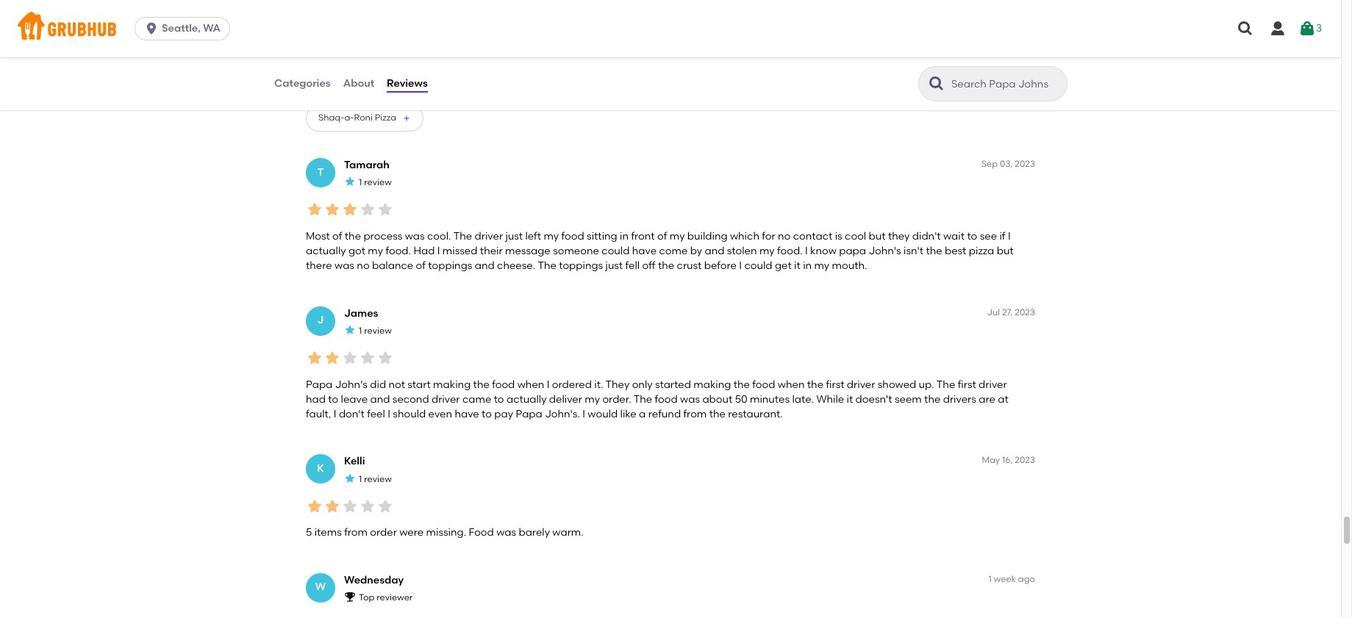 Task type: locate. For each thing, give the bounding box(es) containing it.
when
[[518, 378, 545, 391], [778, 378, 805, 391]]

2 vertical spatial in
[[803, 260, 812, 272]]

fell
[[626, 260, 640, 272]]

1 horizontal spatial they
[[964, 49, 986, 62]]

1 horizontal spatial making
[[694, 378, 732, 391]]

food
[[544, 49, 569, 62], [469, 527, 494, 539]]

warm.
[[553, 527, 584, 539]]

review down kelli
[[364, 474, 392, 485]]

wednesday
[[344, 574, 404, 587]]

it inside papa john's did not start making the food when i ordered it. they only started making the food when the first driver showed up. the first driver had to leave and second driver came to actually deliver my order. the food was about 50 minutes late. while it doesn't seem the drivers are at fault, i don't feel i should even have to pay papa john's. i would like a refund from the restaurant.
[[847, 393, 854, 406]]

0 vertical spatial got
[[493, 49, 510, 62]]

1 horizontal spatial from
[[684, 408, 707, 421]]

started
[[655, 378, 691, 391]]

1 horizontal spatial like
[[621, 408, 637, 421]]

5
[[306, 527, 312, 539]]

0 vertical spatial actually
[[306, 245, 346, 257]]

1 horizontal spatial when
[[778, 378, 805, 391]]

a left "refund"
[[639, 408, 646, 421]]

like inside papa john's did not start making the food when i ordered it. they only started making the food when the first driver showed up. the first driver had to leave and second driver came to actually deliver my order. the food was about 50 minutes late. while it doesn't seem the drivers are at fault, i don't feel i should even have to pay papa john's. i would like a refund from the restaurant.
[[621, 408, 637, 421]]

2023 right 16,
[[1015, 456, 1036, 466]]

0 horizontal spatial for
[[616, 34, 630, 47]]

1 horizontal spatial would
[[588, 408, 618, 421]]

like left 10
[[325, 64, 341, 77]]

1 horizontal spatial but
[[997, 245, 1014, 257]]

1 horizontal spatial ordered
[[552, 378, 592, 391]]

review
[[364, 178, 392, 188], [364, 326, 392, 336], [364, 474, 392, 485]]

1 review for james
[[359, 326, 392, 336]]

0 horizontal spatial that
[[373, 49, 393, 62]]

2023 right 27,
[[1015, 307, 1036, 318]]

benjamin
[[306, 89, 346, 100]]

1 that from the left
[[373, 49, 393, 62]]

for inside i ordered last week. it arrived cold and missing the sauce cups for the breadsticks, etc. i decided to give them another shot. i ordered extra sauce cups, hoping that would ensure that i got them. food was good, timely, hot. delivery guy was great. still didn't get my sauces… i think they owe me like 10 bucks in cheese, pizza, and garlic sauce cups now. what's a brotha gotta do to get them to give up the sauces?
[[616, 34, 630, 47]]

from down about
[[684, 408, 707, 421]]

them up didn't
[[820, 34, 846, 47]]

first up while on the bottom of page
[[826, 378, 845, 391]]

could
[[602, 245, 630, 257], [745, 260, 773, 272]]

27,
[[1003, 307, 1013, 318]]

0 horizontal spatial no
[[357, 260, 370, 272]]

0 horizontal spatial food.
[[386, 245, 411, 257]]

in
[[388, 64, 397, 77], [620, 230, 629, 243], [803, 260, 812, 272]]

1 vertical spatial 1 review
[[359, 326, 392, 336]]

have inside most of the process was cool. the driver just left my food sitting in front of my building which for no contact is cool but they didn't wait to see if i actually got my food. had i missed their message someone could have come by and stolen my food.   i know papa john's isn't the best pizza but there was no balance of toppings and cheese. the toppings just fell off the crust before i could get it in my mouth.
[[632, 245, 657, 257]]

the up the late.
[[808, 378, 824, 391]]

1 horizontal spatial have
[[632, 245, 657, 257]]

sauce up 'owe'
[[993, 34, 1023, 47]]

for right which
[[762, 230, 776, 243]]

but right cool
[[869, 230, 886, 243]]

3 1 review from the top
[[359, 474, 392, 485]]

just left fell at the top left of page
[[606, 260, 623, 272]]

svg image left svg image
[[1237, 20, 1255, 38]]

pizza
[[375, 113, 397, 123]]

2 vertical spatial review
[[364, 474, 392, 485]]

1 down kelli
[[359, 474, 362, 485]]

1 horizontal spatial cups
[[590, 34, 614, 47]]

had
[[306, 393, 326, 406]]

0 horizontal spatial have
[[455, 408, 479, 421]]

1 review for tamarah
[[359, 178, 392, 188]]

svg image inside "seattle, wa" button
[[144, 21, 159, 36]]

1 vertical spatial for
[[762, 230, 776, 243]]

food. down contact at the right
[[778, 245, 803, 257]]

top
[[359, 593, 375, 603]]

to left 'pay'
[[482, 408, 492, 421]]

0 vertical spatial for
[[616, 34, 630, 47]]

2 food. from the left
[[778, 245, 803, 257]]

1 vertical spatial could
[[745, 260, 773, 272]]

0 horizontal spatial cups
[[556, 64, 580, 77]]

sauces?
[[867, 64, 907, 77]]

have down front
[[632, 245, 657, 257]]

even
[[429, 408, 452, 421]]

1 vertical spatial from
[[344, 527, 368, 539]]

most
[[306, 230, 330, 243]]

1 vertical spatial have
[[455, 408, 479, 421]]

ordered up deliver
[[552, 378, 592, 391]]

get right before
[[775, 260, 792, 272]]

1 left 'week'
[[989, 574, 992, 585]]

0 horizontal spatial food
[[469, 527, 494, 539]]

2023 right 03,
[[1015, 159, 1036, 169]]

wait
[[944, 230, 965, 243]]

get down another
[[850, 49, 866, 62]]

ordered up the "cups,"
[[311, 34, 351, 47]]

1 review from the top
[[364, 178, 392, 188]]

feel
[[367, 408, 385, 421]]

for
[[616, 34, 630, 47], [762, 230, 776, 243]]

first up drivers
[[958, 378, 977, 391]]

up.
[[919, 378, 935, 391]]

2 horizontal spatial ordered
[[922, 34, 962, 47]]

second
[[393, 393, 429, 406]]

0 horizontal spatial from
[[344, 527, 368, 539]]

just
[[506, 230, 523, 243], [606, 260, 623, 272]]

food up 'pay'
[[492, 378, 515, 391]]

most of the process was cool. the driver just left my food sitting in front of my building which for no contact is cool but they didn't wait to see if i actually got my food. had i missed their message someone could have come by and stolen my food.   i know papa john's isn't the best pizza but there was no balance of toppings and cheese. the toppings just fell off the crust before i could get it in my mouth.
[[306, 230, 1014, 272]]

0 horizontal spatial actually
[[306, 245, 346, 257]]

i left the them.
[[488, 49, 490, 62]]

from
[[684, 408, 707, 421], [344, 527, 368, 539]]

making up about
[[694, 378, 732, 391]]

2 2023 from the top
[[1015, 307, 1036, 318]]

1 review down james
[[359, 326, 392, 336]]

kelli
[[344, 456, 365, 468]]

toppings down the 'missed'
[[428, 260, 473, 272]]

i down stolen
[[740, 260, 742, 272]]

pay
[[495, 408, 514, 421]]

1 horizontal spatial toppings
[[559, 260, 603, 272]]

someone
[[553, 245, 599, 257]]

barely
[[519, 527, 550, 539]]

give left "up"
[[810, 64, 830, 77]]

actually inside most of the process was cool. the driver just left my food sitting in front of my building which for no contact is cool but they didn't wait to see if i actually got my food. had i missed their message someone could have come by and stolen my food.   i know papa john's isn't the best pizza but there was no balance of toppings and cheese. the toppings just fell off the crust before i could get it in my mouth.
[[306, 245, 346, 257]]

0 vertical spatial could
[[602, 245, 630, 257]]

1 horizontal spatial john's
[[869, 245, 902, 257]]

crust
[[677, 260, 702, 272]]

in up reviews
[[388, 64, 397, 77]]

2 horizontal spatial get
[[850, 49, 866, 62]]

that down week.
[[373, 49, 393, 62]]

1 vertical spatial it
[[847, 393, 854, 406]]

got
[[493, 49, 510, 62], [349, 245, 366, 257]]

to left see at the right top of page
[[968, 230, 978, 243]]

the right "up"
[[848, 64, 865, 77]]

1 horizontal spatial it
[[847, 393, 854, 406]]

my inside i ordered last week. it arrived cold and missing the sauce cups for the breadsticks, etc. i decided to give them another shot. i ordered extra sauce cups, hoping that would ensure that i got them. food was good, timely, hot. delivery guy was great. still didn't get my sauces… i think they owe me like 10 bucks in cheese, pizza, and garlic sauce cups now. what's a brotha gotta do to get them to give up the sauces?
[[869, 49, 884, 62]]

0 vertical spatial from
[[684, 408, 707, 421]]

0 vertical spatial 2023
[[1015, 159, 1036, 169]]

0 horizontal spatial john's
[[335, 378, 368, 391]]

no
[[778, 230, 791, 243], [357, 260, 370, 272]]

2 vertical spatial get
[[775, 260, 792, 272]]

could down stolen
[[745, 260, 773, 272]]

are
[[979, 393, 996, 406]]

0 horizontal spatial would
[[396, 49, 426, 62]]

decided
[[740, 34, 782, 47]]

star icon image
[[344, 176, 356, 188], [306, 201, 324, 219], [324, 201, 341, 219], [341, 201, 359, 219], [359, 201, 377, 219], [377, 201, 394, 219], [344, 324, 356, 336], [306, 350, 324, 367], [324, 350, 341, 367], [341, 350, 359, 367], [359, 350, 377, 367], [377, 350, 394, 367], [344, 473, 356, 485], [306, 498, 324, 516], [324, 498, 341, 516], [341, 498, 359, 516], [359, 498, 377, 516], [377, 498, 394, 516]]

1 vertical spatial papa
[[516, 408, 543, 421]]

0 horizontal spatial but
[[869, 230, 886, 243]]

they inside most of the process was cool. the driver just left my food sitting in front of my building which for no contact is cool but they didn't wait to see if i actually got my food. had i missed their message someone could have come by and stolen my food.   i know papa john's isn't the best pizza but there was no balance of toppings and cheese. the toppings just fell off the crust before i could get it in my mouth.
[[889, 230, 910, 243]]

when up the late.
[[778, 378, 805, 391]]

in inside i ordered last week. it arrived cold and missing the sauce cups for the breadsticks, etc. i decided to give them another shot. i ordered extra sauce cups, hoping that would ensure that i got them. food was good, timely, hot. delivery guy was great. still didn't get my sauces… i think they owe me like 10 bucks in cheese, pizza, and garlic sauce cups now. what's a brotha gotta do to get them to give up the sauces?
[[388, 64, 397, 77]]

0 horizontal spatial like
[[325, 64, 341, 77]]

would down it
[[396, 49, 426, 62]]

it inside most of the process was cool. the driver just left my food sitting in front of my building which for no contact is cool but they didn't wait to see if i actually got my food. had i missed their message someone could have come by and stolen my food.   i know papa john's isn't the best pizza but there was no balance of toppings and cheese. the toppings just fell off the crust before i could get it in my mouth.
[[795, 260, 801, 272]]

get down decided
[[749, 64, 766, 77]]

0 vertical spatial just
[[506, 230, 523, 243]]

breadsticks,
[[651, 34, 711, 47]]

1 1 review from the top
[[359, 178, 392, 188]]

1 vertical spatial food
[[469, 527, 494, 539]]

was right "there"
[[335, 260, 355, 272]]

food inside i ordered last week. it arrived cold and missing the sauce cups for the breadsticks, etc. i decided to give them another shot. i ordered extra sauce cups, hoping that would ensure that i got them. food was good, timely, hot. delivery guy was great. still didn't get my sauces… i think they owe me like 10 bucks in cheese, pizza, and garlic sauce cups now. what's a brotha gotta do to get them to give up the sauces?
[[544, 49, 569, 62]]

0 vertical spatial would
[[396, 49, 426, 62]]

they up isn't
[[889, 230, 910, 243]]

2 vertical spatial 1 review
[[359, 474, 392, 485]]

review for kelli
[[364, 474, 392, 485]]

good,
[[594, 49, 623, 62]]

roni
[[354, 113, 373, 123]]

2 vertical spatial 2023
[[1015, 456, 1036, 466]]

2023 for didn't
[[1015, 159, 1036, 169]]

food right missing.
[[469, 527, 494, 539]]

driver
[[475, 230, 503, 243], [847, 378, 876, 391], [979, 378, 1008, 391], [432, 393, 460, 406]]

seattle, wa
[[162, 22, 221, 35]]

0 horizontal spatial just
[[506, 230, 523, 243]]

the left process
[[345, 230, 361, 243]]

to right had
[[328, 393, 339, 406]]

0 horizontal spatial first
[[826, 378, 845, 391]]

would inside papa john's did not start making the food when i ordered it. they only started making the food when the first driver showed up. the first driver had to leave and second driver came to actually deliver my order. the food was about 50 minutes late. while it doesn't seem the drivers are at fault, i don't feel i should even have to pay papa john's. i would like a refund from the restaurant.
[[588, 408, 618, 421]]

1 horizontal spatial got
[[493, 49, 510, 62]]

1 vertical spatial 2023
[[1015, 307, 1036, 318]]

0 horizontal spatial got
[[349, 245, 366, 257]]

was up now.
[[571, 49, 591, 62]]

food inside most of the process was cool. the driver just left my food sitting in front of my building which for no contact is cool but they didn't wait to see if i actually got my food. had i missed their message someone could have come by and stolen my food.   i know papa john's isn't the best pizza but there was no balance of toppings and cheese. the toppings just fell off the crust before i could get it in my mouth.
[[562, 230, 585, 243]]

isn't
[[904, 245, 924, 257]]

to
[[784, 34, 794, 47], [736, 64, 747, 77], [797, 64, 807, 77], [968, 230, 978, 243], [328, 393, 339, 406], [494, 393, 504, 406], [482, 408, 492, 421]]

was
[[571, 49, 591, 62], [744, 49, 764, 62], [405, 230, 425, 243], [335, 260, 355, 272], [681, 393, 700, 406], [497, 527, 516, 539]]

2 horizontal spatial svg image
[[1299, 20, 1317, 38]]

1
[[359, 178, 362, 188], [359, 326, 362, 336], [359, 474, 362, 485], [989, 574, 992, 585]]

1 vertical spatial get
[[749, 64, 766, 77]]

john's up leave in the left of the page
[[335, 378, 368, 391]]

the down up.
[[925, 393, 941, 406]]

0 horizontal spatial making
[[433, 378, 471, 391]]

0 vertical spatial they
[[964, 49, 986, 62]]

0 vertical spatial food
[[544, 49, 569, 62]]

0 vertical spatial like
[[325, 64, 341, 77]]

their
[[480, 245, 503, 257]]

toppings down "someone"
[[559, 260, 603, 272]]

food right the them.
[[544, 49, 569, 62]]

svg image right svg image
[[1299, 20, 1317, 38]]

don't
[[339, 408, 365, 421]]

before
[[705, 260, 737, 272]]

is
[[835, 230, 843, 243]]

ordered:
[[348, 89, 385, 100]]

food.
[[386, 245, 411, 257], [778, 245, 803, 257]]

in down know
[[803, 260, 812, 272]]

i up deliver
[[547, 378, 550, 391]]

to down still in the right top of the page
[[797, 64, 807, 77]]

3 review from the top
[[364, 474, 392, 485]]

1 for tamarah
[[359, 178, 362, 188]]

svg image left the seattle,
[[144, 21, 159, 36]]

my right stolen
[[760, 245, 775, 257]]

came
[[463, 393, 492, 406]]

wa
[[203, 22, 221, 35]]

my down another
[[869, 49, 884, 62]]

actually up 'pay'
[[507, 393, 547, 406]]

was down decided
[[744, 49, 764, 62]]

0 horizontal spatial in
[[388, 64, 397, 77]]

1 horizontal spatial could
[[745, 260, 773, 272]]

give up still in the right top of the page
[[797, 34, 818, 47]]

and
[[476, 34, 496, 47], [470, 64, 490, 77], [705, 245, 725, 257], [475, 260, 495, 272], [370, 393, 390, 406]]

1 for kelli
[[359, 474, 362, 485]]

the down about
[[710, 408, 726, 421]]

1 horizontal spatial food
[[544, 49, 569, 62]]

0 horizontal spatial papa
[[306, 378, 333, 391]]

1 vertical spatial a
[[639, 408, 646, 421]]

svg image inside 3 button
[[1299, 20, 1317, 38]]

them down "great."
[[768, 64, 795, 77]]

0 horizontal spatial when
[[518, 378, 545, 391]]

no left balance at the top left
[[357, 260, 370, 272]]

would down order.
[[588, 408, 618, 421]]

0 vertical spatial 1 review
[[359, 178, 392, 188]]

2 that from the left
[[464, 49, 485, 62]]

john's left isn't
[[869, 245, 902, 257]]

2 1 review from the top
[[359, 326, 392, 336]]

driver up doesn't
[[847, 378, 876, 391]]

of up come
[[658, 230, 668, 243]]

0 vertical spatial them
[[820, 34, 846, 47]]

0 horizontal spatial toppings
[[428, 260, 473, 272]]

for up 'good,'
[[616, 34, 630, 47]]

1 vertical spatial no
[[357, 260, 370, 272]]

1 vertical spatial got
[[349, 245, 366, 257]]

a down timely,
[[645, 64, 652, 77]]

1 horizontal spatial for
[[762, 230, 776, 243]]

hot.
[[660, 49, 679, 62]]

w
[[315, 581, 326, 594]]

2 review from the top
[[364, 326, 392, 336]]

late.
[[793, 393, 814, 406]]

cool
[[845, 230, 867, 243]]

0 vertical spatial a
[[645, 64, 652, 77]]

svg image
[[1237, 20, 1255, 38], [1299, 20, 1317, 38], [144, 21, 159, 36]]

driver up are
[[979, 378, 1008, 391]]

1 horizontal spatial svg image
[[1237, 20, 1255, 38]]

2 making from the left
[[694, 378, 732, 391]]

best
[[945, 245, 967, 257]]

were
[[400, 527, 424, 539]]

2 horizontal spatial of
[[658, 230, 668, 243]]

1 for james
[[359, 326, 362, 336]]

1 horizontal spatial first
[[958, 378, 977, 391]]

1 horizontal spatial sauce
[[557, 34, 587, 47]]

0 horizontal spatial they
[[889, 230, 910, 243]]

1 vertical spatial they
[[889, 230, 910, 243]]

1 down james
[[359, 326, 362, 336]]

of down had
[[416, 260, 426, 272]]

first
[[826, 378, 845, 391], [958, 378, 977, 391]]

when left it.
[[518, 378, 545, 391]]

food up "refund"
[[655, 393, 678, 406]]

1 vertical spatial review
[[364, 326, 392, 336]]

1 2023 from the top
[[1015, 159, 1036, 169]]

1 down tamarah
[[359, 178, 362, 188]]

from left the order
[[344, 527, 368, 539]]

have
[[632, 245, 657, 257], [455, 408, 479, 421]]

03,
[[1001, 159, 1013, 169]]

think
[[937, 49, 962, 62]]

review down james
[[364, 326, 392, 336]]

food up "someone"
[[562, 230, 585, 243]]

that down cold on the top
[[464, 49, 485, 62]]

should
[[393, 408, 426, 421]]

they
[[964, 49, 986, 62], [889, 230, 910, 243]]

balance
[[372, 260, 414, 272]]

1 vertical spatial would
[[588, 408, 618, 421]]

1 review down tamarah
[[359, 178, 392, 188]]

0 vertical spatial review
[[364, 178, 392, 188]]

it right while on the bottom of page
[[847, 393, 854, 406]]

the up came
[[473, 378, 490, 391]]

3 2023 from the top
[[1015, 456, 1036, 466]]

arrived
[[414, 34, 449, 47]]

and inside papa john's did not start making the food when i ordered it. they only started making the food when the first driver showed up. the first driver had to leave and second driver came to actually deliver my order. the food was about 50 minutes late. while it doesn't seem the drivers are at fault, i don't feel i should even have to pay papa john's. i would like a refund from the restaurant.
[[370, 393, 390, 406]]

like down order.
[[621, 408, 637, 421]]

1 vertical spatial actually
[[507, 393, 547, 406]]

my down know
[[815, 260, 830, 272]]

0 horizontal spatial them
[[768, 64, 795, 77]]

1 horizontal spatial get
[[775, 260, 792, 272]]

1 horizontal spatial in
[[620, 230, 629, 243]]



Task type: vqa. For each thing, say whether or not it's contained in the screenshot.
The Someone
yes



Task type: describe. For each thing, give the bounding box(es) containing it.
1 food. from the left
[[386, 245, 411, 257]]

seattle, wa button
[[135, 17, 236, 40]]

main navigation navigation
[[0, 0, 1342, 57]]

which
[[730, 230, 760, 243]]

0 horizontal spatial get
[[749, 64, 766, 77]]

2 horizontal spatial sauce
[[993, 34, 1023, 47]]

may
[[982, 456, 1001, 466]]

was left barely
[[497, 527, 516, 539]]

svg image for 3
[[1299, 20, 1317, 38]]

they inside i ordered last week. it arrived cold and missing the sauce cups for the breadsticks, etc. i decided to give them another shot. i ordered extra sauce cups, hoping that would ensure that i got them. food was good, timely, hot. delivery guy was great. still didn't get my sauces… i think they owe me like 10 bucks in cheese, pizza, and garlic sauce cups now. what's a brotha gotta do to get them to give up the sauces?
[[964, 49, 986, 62]]

1 horizontal spatial them
[[820, 34, 846, 47]]

i down contact at the right
[[805, 245, 808, 257]]

0 vertical spatial get
[[850, 49, 866, 62]]

the right up.
[[937, 378, 956, 391]]

i right etc.
[[735, 34, 738, 47]]

tamarah
[[344, 159, 390, 171]]

the down only
[[634, 393, 653, 406]]

2 horizontal spatial in
[[803, 260, 812, 272]]

j
[[318, 314, 324, 327]]

i right feel
[[388, 408, 391, 421]]

did
[[370, 378, 386, 391]]

get inside most of the process was cool. the driver just left my food sitting in front of my building which for no contact is cool but they didn't wait to see if i actually got my food. had i missed their message someone could have come by and stolen my food.   i know papa john's isn't the best pizza but there was no balance of toppings and cheese. the toppings just fell off the crust before i could get it in my mouth.
[[775, 260, 792, 272]]

papa
[[839, 245, 867, 257]]

1 horizontal spatial of
[[416, 260, 426, 272]]

0 horizontal spatial of
[[333, 230, 342, 243]]

my up come
[[670, 230, 685, 243]]

a inside i ordered last week. it arrived cold and missing the sauce cups for the breadsticks, etc. i decided to give them another shot. i ordered extra sauce cups, hoping that would ensure that i got them. food was good, timely, hot. delivery guy was great. still didn't get my sauces… i think they owe me like 10 bucks in cheese, pizza, and garlic sauce cups now. what's a brotha gotta do to get them to give up the sauces?
[[645, 64, 652, 77]]

shot.
[[891, 34, 915, 47]]

me
[[306, 64, 322, 77]]

jul
[[988, 307, 1000, 318]]

shaq-a-roni pizza
[[319, 113, 397, 123]]

food up minutes
[[753, 378, 776, 391]]

had
[[414, 245, 435, 257]]

know
[[811, 245, 837, 257]]

3 button
[[1299, 15, 1323, 42]]

to up 'pay'
[[494, 393, 504, 406]]

a inside papa john's did not start making the food when i ordered it. they only started making the food when the first driver showed up. the first driver had to leave and second driver came to actually deliver my order. the food was about 50 minutes late. while it doesn't seem the drivers are at fault, i don't feel i should even have to pay papa john's. i would like a refund from the restaurant.
[[639, 408, 646, 421]]

last
[[354, 34, 371, 47]]

to up "great."
[[784, 34, 794, 47]]

timely,
[[625, 49, 657, 62]]

and right pizza,
[[470, 64, 490, 77]]

not
[[389, 378, 405, 391]]

what's
[[608, 64, 643, 77]]

they
[[606, 378, 630, 391]]

my down process
[[368, 245, 383, 257]]

do
[[721, 64, 734, 77]]

papa john's did not start making the food when i ordered it. they only started making the food when the first driver showed up. the first driver had to leave and second driver came to actually deliver my order. the food was about 50 minutes late. while it doesn't seem the drivers are at fault, i don't feel i should even have to pay papa john's. i would like a refund from the restaurant.
[[306, 378, 1009, 421]]

cheese,
[[399, 64, 437, 77]]

1 when from the left
[[518, 378, 545, 391]]

was inside papa john's did not start making the food when i ordered it. they only started making the food when the first driver showed up. the first driver had to leave and second driver came to actually deliver my order. the food was about 50 minutes late. while it doesn't seem the drivers are at fault, i don't feel i should even have to pay papa john's. i would like a refund from the restaurant.
[[681, 393, 700, 406]]

pizza,
[[440, 64, 468, 77]]

reviews button
[[386, 57, 429, 110]]

2 toppings from the left
[[559, 260, 603, 272]]

leave
[[341, 393, 368, 406]]

was up had
[[405, 230, 425, 243]]

1 horizontal spatial just
[[606, 260, 623, 272]]

the down "message"
[[538, 260, 557, 272]]

svg image for seattle, wa
[[144, 21, 159, 36]]

1 vertical spatial but
[[997, 245, 1014, 257]]

1 vertical spatial in
[[620, 230, 629, 243]]

john's.
[[545, 408, 580, 421]]

come
[[659, 245, 688, 257]]

off
[[643, 260, 656, 272]]

great.
[[767, 49, 796, 62]]

cold
[[452, 34, 473, 47]]

categories
[[274, 77, 331, 90]]

review for tamarah
[[364, 178, 392, 188]]

only
[[632, 378, 653, 391]]

i right the john's.
[[583, 408, 586, 421]]

review for james
[[364, 326, 392, 336]]

garlic
[[493, 64, 521, 77]]

cups,
[[306, 49, 333, 62]]

1 first from the left
[[826, 378, 845, 391]]

by
[[691, 245, 703, 257]]

about
[[343, 77, 375, 90]]

building
[[688, 230, 728, 243]]

extra
[[965, 34, 990, 47]]

process
[[364, 230, 403, 243]]

driver inside most of the process was cool. the driver just left my food sitting in front of my building which for no contact is cool but they didn't wait to see if i actually got my food. had i missed their message someone could have come by and stolen my food.   i know papa john's isn't the best pizza but there was no balance of toppings and cheese. the toppings just fell off the crust before i could get it in my mouth.
[[475, 230, 503, 243]]

week
[[994, 574, 1017, 585]]

got inside i ordered last week. it arrived cold and missing the sauce cups for the breadsticks, etc. i decided to give them another shot. i ordered extra sauce cups, hoping that would ensure that i got them. food was good, timely, hot. delivery guy was great. still didn't get my sauces… i think they owe me like 10 bucks in cheese, pizza, and garlic sauce cups now. what's a brotha gotta do to get them to give up the sauces?
[[493, 49, 510, 62]]

1 making from the left
[[433, 378, 471, 391]]

1 toppings from the left
[[428, 260, 473, 272]]

another
[[849, 34, 888, 47]]

and right cold on the top
[[476, 34, 496, 47]]

cool.
[[427, 230, 451, 243]]

shaq-
[[319, 113, 345, 123]]

i left think
[[932, 49, 935, 62]]

0 horizontal spatial ordered
[[311, 34, 351, 47]]

week.
[[374, 34, 402, 47]]

start
[[408, 378, 431, 391]]

i right fault,
[[334, 408, 337, 421]]

i right if
[[1009, 230, 1011, 243]]

stolen
[[727, 245, 757, 257]]

svg image
[[1270, 20, 1287, 38]]

1 vertical spatial give
[[810, 64, 830, 77]]

sep 03, 2023
[[982, 159, 1036, 169]]

0 vertical spatial no
[[778, 230, 791, 243]]

order
[[370, 527, 397, 539]]

the up timely,
[[632, 34, 649, 47]]

0 vertical spatial papa
[[306, 378, 333, 391]]

10
[[343, 64, 353, 77]]

drivers
[[944, 393, 977, 406]]

missed
[[443, 245, 478, 257]]

doesn't
[[856, 393, 893, 406]]

them.
[[512, 49, 541, 62]]

see
[[980, 230, 998, 243]]

2 when from the left
[[778, 378, 805, 391]]

the up the 'missed'
[[454, 230, 472, 243]]

trophy icon image
[[344, 591, 356, 603]]

about
[[703, 393, 733, 406]]

0 vertical spatial but
[[869, 230, 886, 243]]

order.
[[603, 393, 632, 406]]

1 vertical spatial cups
[[556, 64, 580, 77]]

categories button
[[274, 57, 332, 110]]

for inside most of the process was cool. the driver just left my food sitting in front of my building which for no contact is cool but they didn't wait to see if i actually got my food. had i missed their message someone could have come by and stolen my food.   i know papa john's isn't the best pizza but there was no balance of toppings and cheese. the toppings just fell off the crust before i could get it in my mouth.
[[762, 230, 776, 243]]

ordered inside papa john's did not start making the food when i ordered it. they only started making the food when the first driver showed up. the first driver had to leave and second driver came to actually deliver my order. the food was about 50 minutes late. while it doesn't seem the drivers are at fault, i don't feel i should even have to pay papa john's. i would like a refund from the restaurant.
[[552, 378, 592, 391]]

0 horizontal spatial could
[[602, 245, 630, 257]]

front
[[631, 230, 655, 243]]

john's inside papa john's did not start making the food when i ordered it. they only started making the food when the first driver showed up. the first driver had to leave and second driver came to actually deliver my order. the food was about 50 minutes late. while it doesn't seem the drivers are at fault, i don't feel i should even have to pay papa john's. i would like a refund from the restaurant.
[[335, 378, 368, 391]]

the down didn't
[[926, 245, 943, 257]]

reviewer
[[377, 593, 413, 603]]

i right shot.
[[917, 34, 920, 47]]

i right had
[[437, 245, 440, 257]]

1 review for kelli
[[359, 474, 392, 485]]

and up before
[[705, 245, 725, 257]]

1 horizontal spatial papa
[[516, 408, 543, 421]]

Search Papa Johns search field
[[950, 77, 1063, 91]]

my right left
[[544, 230, 559, 243]]

benjamin ordered:
[[306, 89, 385, 100]]

0 horizontal spatial sauce
[[524, 64, 554, 77]]

missing.
[[426, 527, 467, 539]]

actually inside papa john's did not start making the food when i ordered it. they only started making the food when the first driver showed up. the first driver had to leave and second driver came to actually deliver my order. the food was about 50 minutes late. while it doesn't seem the drivers are at fault, i don't feel i should even have to pay papa john's. i would like a refund from the restaurant.
[[507, 393, 547, 406]]

got inside most of the process was cool. the driver just left my food sitting in front of my building which for no contact is cool but they didn't wait to see if i actually got my food. had i missed their message someone could have come by and stolen my food.   i know papa john's isn't the best pizza but there was no balance of toppings and cheese. the toppings just fell off the crust before i could get it in my mouth.
[[349, 245, 366, 257]]

2023 for driver
[[1015, 307, 1036, 318]]

1 vertical spatial them
[[768, 64, 795, 77]]

16,
[[1003, 456, 1013, 466]]

ensure
[[428, 49, 462, 62]]

there
[[306, 260, 332, 272]]

message
[[505, 245, 551, 257]]

to inside most of the process was cool. the driver just left my food sitting in front of my building which for no contact is cool but they didn't wait to see if i actually got my food. had i missed their message someone could have come by and stolen my food.   i know papa john's isn't the best pizza but there was no balance of toppings and cheese. the toppings just fell off the crust before i could get it in my mouth.
[[968, 230, 978, 243]]

delivery
[[682, 49, 721, 62]]

like inside i ordered last week. it arrived cold and missing the sauce cups for the breadsticks, etc. i decided to give them another shot. i ordered extra sauce cups, hoping that would ensure that i got them. food was good, timely, hot. delivery guy was great. still didn't get my sauces… i think they owe me like 10 bucks in cheese, pizza, and garlic sauce cups now. what's a brotha gotta do to get them to give up the sauces?
[[325, 64, 341, 77]]

2 first from the left
[[958, 378, 977, 391]]

didn't
[[913, 230, 941, 243]]

the up the them.
[[538, 34, 555, 47]]

pizza
[[969, 245, 995, 257]]

owe
[[988, 49, 1009, 62]]

from inside papa john's did not start making the food when i ordered it. they only started making the food when the first driver showed up. the first driver had to leave and second driver came to actually deliver my order. the food was about 50 minutes late. while it doesn't seem the drivers are at fault, i don't feel i should even have to pay papa john's. i would like a refund from the restaurant.
[[684, 408, 707, 421]]

k
[[317, 463, 324, 475]]

seattle,
[[162, 22, 201, 35]]

didn't
[[819, 49, 847, 62]]

driver up even
[[432, 393, 460, 406]]

1 week ago
[[989, 574, 1036, 585]]

reviews
[[387, 77, 428, 90]]

john's inside most of the process was cool. the driver just left my food sitting in front of my building which for no contact is cool but they didn't wait to see if i actually got my food. had i missed their message someone could have come by and stolen my food.   i know papa john's isn't the best pizza but there was no balance of toppings and cheese. the toppings just fell off the crust before i could get it in my mouth.
[[869, 245, 902, 257]]

search icon image
[[928, 75, 946, 93]]

refund
[[649, 408, 681, 421]]

restaurant.
[[728, 408, 783, 421]]

a-
[[345, 113, 354, 123]]

would inside i ordered last week. it arrived cold and missing the sauce cups for the breadsticks, etc. i decided to give them another shot. i ordered extra sauce cups, hoping that would ensure that i got them. food was good, timely, hot. delivery guy was great. still didn't get my sauces… i think they owe me like 10 bucks in cheese, pizza, and garlic sauce cups now. what's a brotha gotta do to get them to give up the sauces?
[[396, 49, 426, 62]]

still
[[799, 49, 816, 62]]

bucks
[[356, 64, 385, 77]]

the down come
[[658, 260, 675, 272]]

left
[[526, 230, 542, 243]]

i up the "cups,"
[[306, 34, 309, 47]]

plus icon image
[[402, 114, 411, 123]]

0 vertical spatial give
[[797, 34, 818, 47]]

and down their on the top of the page
[[475, 260, 495, 272]]

it
[[405, 34, 412, 47]]

my inside papa john's did not start making the food when i ordered it. they only started making the food when the first driver showed up. the first driver had to leave and second driver came to actually deliver my order. the food was about 50 minutes late. while it doesn't seem the drivers are at fault, i don't feel i should even have to pay papa john's. i would like a refund from the restaurant.
[[585, 393, 600, 406]]

shaq-a-roni pizza button
[[306, 105, 424, 132]]

showed
[[878, 378, 917, 391]]

to right do
[[736, 64, 747, 77]]

3
[[1317, 22, 1323, 34]]

have inside papa john's did not start making the food when i ordered it. they only started making the food when the first driver showed up. the first driver had to leave and second driver came to actually deliver my order. the food was about 50 minutes late. while it doesn't seem the drivers are at fault, i don't feel i should even have to pay papa john's. i would like a refund from the restaurant.
[[455, 408, 479, 421]]

the up 50
[[734, 378, 750, 391]]

0 vertical spatial cups
[[590, 34, 614, 47]]



